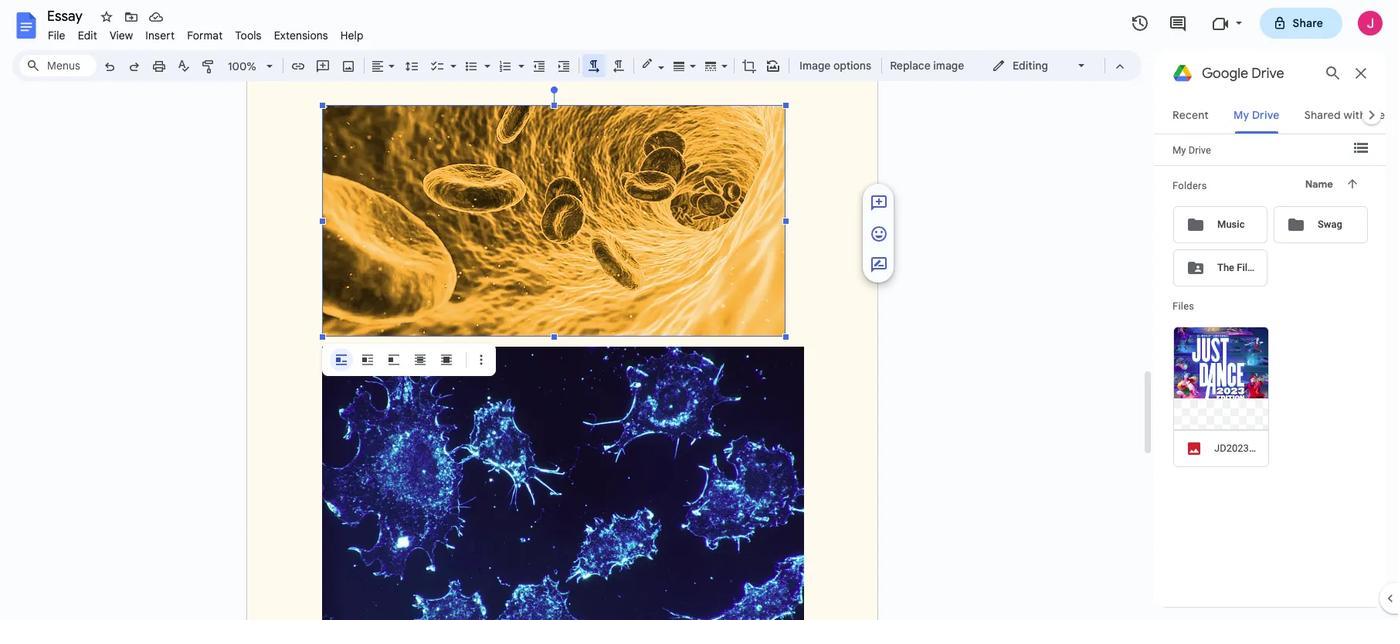 Task type: describe. For each thing, give the bounding box(es) containing it.
format menu item
[[181, 26, 229, 45]]

editing
[[1013, 59, 1048, 73]]

main toolbar
[[96, 0, 969, 439]]

image options
[[800, 59, 872, 73]]

replace image button
[[886, 54, 968, 77]]

tools
[[235, 29, 262, 42]]

Behind text radio
[[409, 348, 432, 372]]

replace
[[890, 59, 931, 73]]

image
[[934, 59, 964, 73]]

Break text radio
[[382, 348, 406, 372]]

tools menu item
[[229, 26, 268, 45]]

image
[[800, 59, 831, 73]]

insert menu item
[[139, 26, 181, 45]]

suggest edits image
[[870, 256, 889, 274]]

Zoom text field
[[224, 56, 261, 77]]

extensions
[[274, 29, 328, 42]]

Wrap text radio
[[356, 348, 379, 372]]

In line radio
[[330, 348, 353, 372]]

view
[[110, 29, 133, 42]]

Rename text field
[[42, 6, 91, 25]]

file menu item
[[42, 26, 72, 45]]

menu bar inside menu bar banner
[[42, 20, 370, 46]]

view menu item
[[103, 26, 139, 45]]

In front of text radio
[[435, 348, 458, 372]]

add comment image
[[870, 194, 889, 213]]

Menus field
[[19, 55, 97, 76]]

share
[[1293, 16, 1324, 30]]



Task type: vqa. For each thing, say whether or not it's contained in the screenshot.
Help
yes



Task type: locate. For each thing, give the bounding box(es) containing it.
replace image
[[890, 59, 964, 73]]

insert image image
[[340, 55, 357, 76]]

image options button
[[793, 54, 879, 77]]

help menu item
[[334, 26, 370, 45]]

share button
[[1260, 8, 1343, 39]]

option group
[[330, 348, 458, 372]]

edit menu item
[[72, 26, 103, 45]]

options
[[834, 59, 872, 73]]

menu bar banner
[[0, 0, 1398, 620]]

Zoom field
[[222, 55, 280, 78]]

editing button
[[981, 54, 1098, 77]]

extensions menu item
[[268, 26, 334, 45]]

insert
[[145, 29, 175, 42]]

toolbar
[[325, 348, 493, 372]]

menu bar
[[42, 20, 370, 46]]

application containing share
[[0, 0, 1398, 620]]

add emoji reaction image
[[870, 225, 889, 244]]

Star checkbox
[[96, 6, 117, 28]]

application
[[0, 0, 1398, 620]]

file
[[48, 29, 65, 42]]

line & paragraph spacing image
[[403, 55, 421, 76]]

menu bar containing file
[[42, 20, 370, 46]]

mode and view toolbar
[[980, 50, 1133, 81]]

help
[[341, 29, 364, 42]]

format
[[187, 29, 223, 42]]

edit
[[78, 29, 97, 42]]



